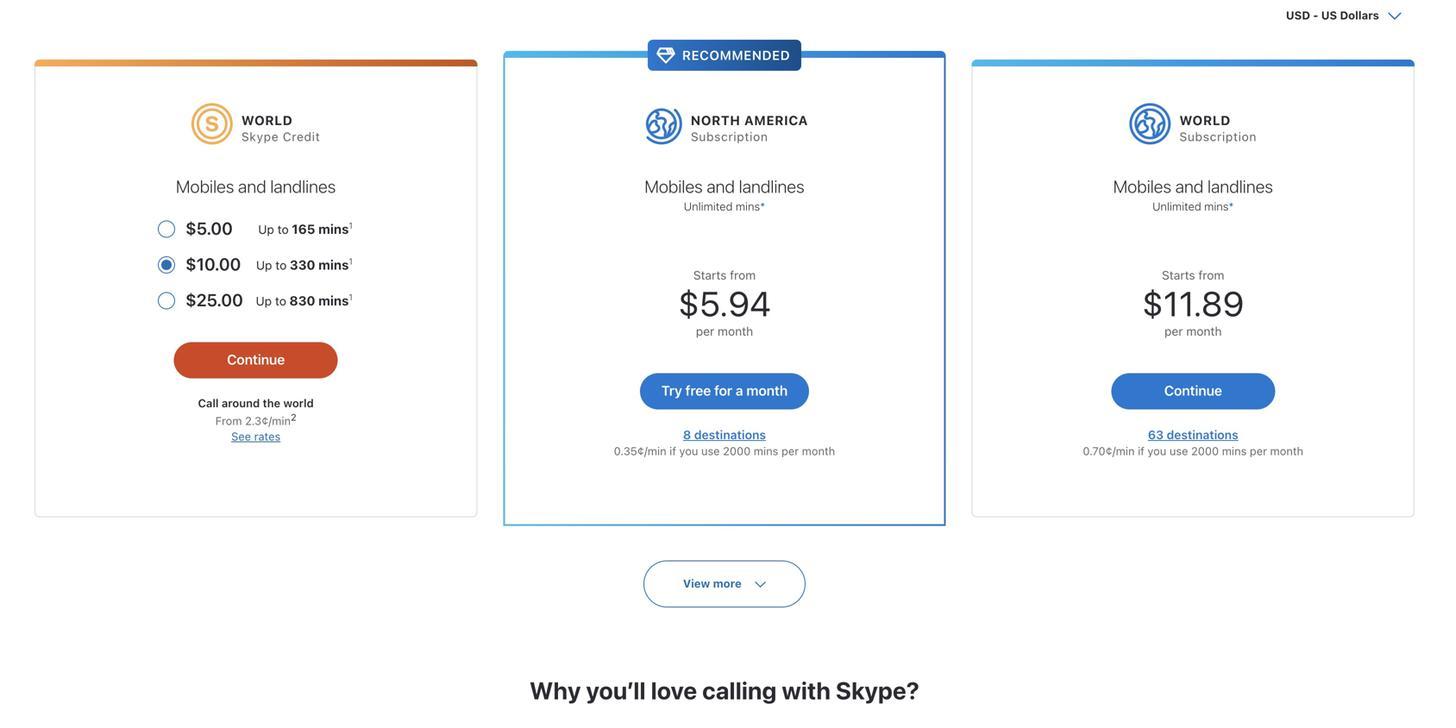 Task type: vqa. For each thing, say whether or not it's contained in the screenshot.
My account
no



Task type: locate. For each thing, give the bounding box(es) containing it.
1 link inside $25.00 up to 830 mins 'element'
[[349, 292, 353, 302]]

1 horizontal spatial subscription
[[1180, 130, 1258, 144]]

2000 down '8 destinations' button
[[723, 444, 751, 457]]

*
[[760, 200, 766, 213], [1229, 200, 1235, 213]]

use inside 63 destinations 0.70¢/min if you use 2000 mins per month
[[1170, 444, 1189, 457]]

2000 down 63 destinations button on the bottom right
[[1192, 444, 1220, 457]]

1 horizontal spatial continue
[[1165, 383, 1223, 399]]

1 vertical spatial 1 link
[[349, 257, 353, 266]]

try free for a month
[[662, 383, 788, 399]]

2 1 link from the top
[[349, 257, 353, 266]]

63 destinations button
[[1149, 428, 1239, 442]]

2 and from the left
[[707, 176, 735, 197]]

0 horizontal spatial mobiles
[[176, 176, 234, 197]]

1 unlimited from the left
[[684, 200, 733, 213]]

* link for $11.89
[[1229, 200, 1235, 213]]

1 destinations from the left
[[695, 428, 766, 442]]

continue
[[227, 351, 285, 368], [1165, 383, 1223, 399]]

2 unlimited from the left
[[1153, 200, 1202, 213]]

starts up $11.89
[[1163, 268, 1196, 282]]

from up $5.94
[[730, 268, 756, 282]]

* link down north america subscription
[[760, 200, 766, 213]]

1 horizontal spatial world
[[1180, 113, 1232, 128]]

you down 63
[[1148, 444, 1167, 457]]

$5.00 up to 165 mins element
[[186, 209, 354, 245]]

month inside 'starts from $11.89 per month'
[[1187, 324, 1223, 338]]

continue link up around
[[174, 342, 338, 379]]

world inside world subscription
[[1180, 113, 1232, 128]]

destinations
[[695, 428, 766, 442], [1167, 428, 1239, 442]]

0.70¢/min
[[1084, 444, 1135, 457]]

2 vertical spatial 1
[[349, 292, 353, 302]]

0 horizontal spatial * link
[[760, 200, 766, 213]]

2 2000 from the left
[[1192, 444, 1220, 457]]

1 use from the left
[[702, 444, 720, 457]]

world
[[242, 113, 293, 128], [1180, 113, 1232, 128]]

1 horizontal spatial *
[[1229, 200, 1235, 213]]

to left 330
[[276, 258, 287, 272]]

up up $25.00 up to 830 mins 'element'
[[256, 258, 272, 272]]

0 horizontal spatial landlines
[[270, 176, 336, 197]]

continue for world skype credit
[[227, 351, 285, 368]]

2 vertical spatial to
[[275, 294, 286, 308]]

you
[[680, 444, 699, 457], [1148, 444, 1167, 457]]

up inside up to 165 mins 1
[[258, 222, 274, 237]]

0 vertical spatial continue
[[227, 351, 285, 368]]

1 horizontal spatial continue link
[[1112, 373, 1276, 410]]

2 if from the left
[[1139, 444, 1145, 457]]

skype?
[[836, 676, 920, 705]]

1 1 from the top
[[349, 221, 353, 231]]

credit
[[283, 130, 321, 144]]

if right 0.35¢/min
[[670, 444, 677, 457]]

2 landlines from the left
[[739, 176, 805, 197]]

month inside 63 destinations 0.70¢/min if you use 2000 mins per month
[[1271, 444, 1304, 457]]

2 mobiles and landlines unlimited mins * from the left
[[1114, 176, 1274, 213]]

you inside 63 destinations 0.70¢/min if you use 2000 mins per month
[[1148, 444, 1167, 457]]

1 horizontal spatial use
[[1170, 444, 1189, 457]]

recommended
[[683, 48, 791, 63]]

0 horizontal spatial and
[[238, 176, 266, 197]]

unlimited for $5.94
[[684, 200, 733, 213]]

1 vertical spatial 1
[[349, 257, 353, 266]]

if for $5.94
[[670, 444, 677, 457]]

1 horizontal spatial from
[[1199, 268, 1225, 282]]

unlimited
[[684, 200, 733, 213], [1153, 200, 1202, 213]]

starts from $11.89 per month
[[1143, 268, 1245, 338]]

1 from from the left
[[730, 268, 756, 282]]

up inside up to 830 mins 1
[[256, 294, 272, 308]]

around
[[222, 397, 260, 410]]

use
[[702, 444, 720, 457], [1170, 444, 1189, 457]]

mobiles and landlines
[[176, 176, 336, 197]]

1 horizontal spatial 2000
[[1192, 444, 1220, 457]]

None radio
[[158, 209, 354, 245]]

you for $5.94
[[680, 444, 699, 457]]

3 landlines from the left
[[1208, 176, 1274, 197]]

2 use from the left
[[1170, 444, 1189, 457]]

2 vertical spatial up
[[256, 294, 272, 308]]

None radio
[[158, 245, 354, 281], [158, 281, 354, 316]]

world skype credit
[[242, 113, 321, 144]]

destinations inside 63 destinations 0.70¢/min if you use 2000 mins per month
[[1167, 428, 1239, 442]]

up
[[258, 222, 274, 237], [256, 258, 272, 272], [256, 294, 272, 308]]

landlines
[[270, 176, 336, 197], [739, 176, 805, 197], [1208, 176, 1274, 197]]

mins inside 8 destinations 0.35¢/min if you use 2000 mins per month
[[754, 444, 779, 457]]

2 world from the left
[[1180, 113, 1232, 128]]

2 * from the left
[[1229, 200, 1235, 213]]

mins down world subscription
[[1205, 200, 1229, 213]]

none radio containing $25.00
[[158, 281, 354, 316]]

1 inside up to 330 mins 1
[[349, 257, 353, 266]]

free
[[686, 383, 711, 399]]

mins inside up to 330 mins 1
[[319, 257, 349, 272]]

0 horizontal spatial you
[[680, 444, 699, 457]]

1 right 330
[[349, 257, 353, 266]]

2 horizontal spatial mobiles
[[1114, 176, 1172, 197]]

* link down world subscription
[[1229, 200, 1235, 213]]

subscription
[[691, 130, 769, 144], [1180, 130, 1258, 144]]

1 vertical spatial up
[[256, 258, 272, 272]]

1 * from the left
[[760, 200, 766, 213]]

and up $5.00 up to 165 mins element
[[238, 176, 266, 197]]

$10.00 up to 330 mins element
[[186, 245, 354, 281]]

to left 165
[[278, 222, 289, 237]]

mins down '8 destinations' button
[[754, 444, 779, 457]]

1 inside up to 165 mins 1
[[349, 221, 353, 231]]

1 world from the left
[[242, 113, 293, 128]]

* link for $5.94
[[760, 200, 766, 213]]

0 horizontal spatial destinations
[[695, 428, 766, 442]]

landlines down north america subscription
[[739, 176, 805, 197]]

continue up around
[[227, 351, 285, 368]]

0 vertical spatial 1
[[349, 221, 353, 231]]

destinations right 8
[[695, 428, 766, 442]]

mobiles for $11.89
[[1114, 176, 1172, 197]]

month inside 8 destinations 0.35¢/min if you use 2000 mins per month
[[802, 444, 836, 457]]

from up $11.89
[[1199, 268, 1225, 282]]

world subscription
[[1180, 113, 1258, 144]]

up inside up to 330 mins 1
[[256, 258, 272, 272]]

1 horizontal spatial if
[[1139, 444, 1145, 457]]

1 inside up to 830 mins 1
[[349, 292, 353, 302]]

month for $5.94
[[718, 324, 754, 338]]

starts inside 'starts from $11.89 per month'
[[1163, 268, 1196, 282]]

up to 830 mins 1
[[256, 292, 353, 308]]

2 horizontal spatial landlines
[[1208, 176, 1274, 197]]

1 vertical spatial to
[[276, 258, 287, 272]]

0 horizontal spatial continue link
[[174, 342, 338, 379]]

* down world subscription
[[1229, 200, 1235, 213]]

2 none radio from the top
[[158, 281, 354, 316]]

mobiles and landlines unlimited mins * down world subscription
[[1114, 176, 1274, 213]]

up for $5.00
[[258, 222, 274, 237]]

from inside the starts from $5.94 per month
[[730, 268, 756, 282]]

0 horizontal spatial starts
[[694, 268, 727, 282]]

1 horizontal spatial * link
[[1229, 200, 1235, 213]]

1 horizontal spatial you
[[1148, 444, 1167, 457]]

none radio containing $5.00
[[158, 209, 354, 245]]

2.3¢/min
[[245, 414, 291, 427]]

2 1 from the top
[[349, 257, 353, 266]]

use down 63 destinations button on the bottom right
[[1170, 444, 1189, 457]]

0 vertical spatial up
[[258, 222, 274, 237]]

if inside 63 destinations 0.70¢/min if you use 2000 mins per month
[[1139, 444, 1145, 457]]

to inside up to 830 mins 1
[[275, 294, 286, 308]]

$5.00
[[186, 218, 233, 238]]

mobiles
[[176, 176, 234, 197], [645, 176, 703, 197], [1114, 176, 1172, 197]]

mins right 165
[[319, 222, 349, 237]]

2000 inside 63 destinations 0.70¢/min if you use 2000 mins per month
[[1192, 444, 1220, 457]]

starts
[[694, 268, 727, 282], [1163, 268, 1196, 282]]

up up $10.00 up to 330 mins element in the top left of the page
[[258, 222, 274, 237]]

destinations inside 8 destinations 0.35¢/min if you use 2000 mins per month
[[695, 428, 766, 442]]

1 if from the left
[[670, 444, 677, 457]]

month
[[718, 324, 754, 338], [1187, 324, 1223, 338], [747, 383, 788, 399], [802, 444, 836, 457], [1271, 444, 1304, 457]]

1 link for $25.00
[[349, 292, 353, 302]]

you down 8
[[680, 444, 699, 457]]

1 horizontal spatial and
[[707, 176, 735, 197]]

1 link inside $5.00 up to 165 mins element
[[349, 221, 353, 231]]

1 link right 330
[[349, 257, 353, 266]]

1 link right 830
[[349, 292, 353, 302]]

and
[[238, 176, 266, 197], [707, 176, 735, 197], [1176, 176, 1204, 197]]

0 vertical spatial to
[[278, 222, 289, 237]]

mins
[[736, 200, 760, 213], [1205, 200, 1229, 213], [319, 222, 349, 237], [319, 257, 349, 272], [319, 293, 349, 308], [754, 444, 779, 457], [1223, 444, 1247, 457]]

landlines for $11.89
[[1208, 176, 1274, 197]]

if right the 0.70¢/min
[[1139, 444, 1145, 457]]

1 horizontal spatial mobiles
[[645, 176, 703, 197]]

continue up 63 destinations button on the bottom right
[[1165, 383, 1223, 399]]

1 link right 165
[[349, 221, 353, 231]]

1 vertical spatial continue
[[1165, 383, 1223, 399]]

destinations right 63
[[1167, 428, 1239, 442]]

and for $11.89
[[1176, 176, 1204, 197]]

starts up $5.94
[[694, 268, 727, 282]]

mins right 330
[[319, 257, 349, 272]]

starts for $5.94
[[694, 268, 727, 282]]

2 starts from the left
[[1163, 268, 1196, 282]]

mins right 830
[[319, 293, 349, 308]]

continue link for world subscription
[[1112, 373, 1276, 410]]

month inside the starts from $5.94 per month
[[718, 324, 754, 338]]

0 horizontal spatial use
[[702, 444, 720, 457]]

use down '8 destinations' button
[[702, 444, 720, 457]]

to for $5.00
[[278, 222, 289, 237]]

2 destinations from the left
[[1167, 428, 1239, 442]]

why you'll love calling with skype?
[[530, 676, 920, 705]]

1 2000 from the left
[[723, 444, 751, 457]]

use inside 8 destinations 0.35¢/min if you use 2000 mins per month
[[702, 444, 720, 457]]

mobiles and landlines unlimited mins * down north america subscription
[[645, 176, 805, 213]]

2 horizontal spatial and
[[1176, 176, 1204, 197]]

per inside 8 destinations 0.35¢/min if you use 2000 mins per month
[[782, 444, 799, 457]]

3 and from the left
[[1176, 176, 1204, 197]]

1 * link from the left
[[760, 200, 766, 213]]

1 horizontal spatial destinations
[[1167, 428, 1239, 442]]

for
[[715, 383, 733, 399]]

1 right 165
[[349, 221, 353, 231]]

2 you from the left
[[1148, 444, 1167, 457]]

1 mobiles from the left
[[176, 176, 234, 197]]

1 horizontal spatial starts
[[1163, 268, 1196, 282]]

rates
[[254, 430, 281, 443]]

1 1 link from the top
[[349, 221, 353, 231]]

* link
[[760, 200, 766, 213], [1229, 200, 1235, 213]]

to left 830
[[275, 294, 286, 308]]

2 * link from the left
[[1229, 200, 1235, 213]]

3 mobiles from the left
[[1114, 176, 1172, 197]]

mins inside 63 destinations 0.70¢/min if you use 2000 mins per month
[[1223, 444, 1247, 457]]

0 horizontal spatial subscription
[[691, 130, 769, 144]]

north
[[691, 113, 741, 128]]

if inside 8 destinations 0.35¢/min if you use 2000 mins per month
[[670, 444, 677, 457]]

0 horizontal spatial 2000
[[723, 444, 751, 457]]

1 subscription from the left
[[691, 130, 769, 144]]

0 horizontal spatial *
[[760, 200, 766, 213]]

1 horizontal spatial unlimited
[[1153, 200, 1202, 213]]

0 horizontal spatial from
[[730, 268, 756, 282]]

up for $25.00
[[256, 294, 272, 308]]

if
[[670, 444, 677, 457], [1139, 444, 1145, 457]]

up to 165 mins 1
[[258, 221, 353, 237]]

1 right 830
[[349, 292, 353, 302]]

from
[[730, 268, 756, 282], [1199, 268, 1225, 282]]

view more
[[683, 577, 742, 590]]

continue link up 63 destinations button on the bottom right
[[1112, 373, 1276, 410]]

to inside up to 165 mins 1
[[278, 222, 289, 237]]

world inside world skype credit
[[242, 113, 293, 128]]

1
[[349, 221, 353, 231], [349, 257, 353, 266], [349, 292, 353, 302]]

to for $25.00
[[275, 294, 286, 308]]

unlimited for $11.89
[[1153, 200, 1202, 213]]

none radio containing $10.00
[[158, 245, 354, 281]]

starts inside the starts from $5.94 per month
[[694, 268, 727, 282]]

call
[[198, 397, 219, 410]]

to inside up to 330 mins 1
[[276, 258, 287, 272]]

none radio $25.00 up to 830 mins
[[158, 281, 354, 316]]

2 vertical spatial 1 link
[[349, 292, 353, 302]]

2 from from the left
[[1199, 268, 1225, 282]]

north america subscription
[[691, 113, 809, 144]]

starts for $11.89
[[1163, 268, 1196, 282]]

1 link
[[349, 221, 353, 231], [349, 257, 353, 266], [349, 292, 353, 302]]

mobiles and landlines unlimited mins *
[[645, 176, 805, 213], [1114, 176, 1274, 213]]

and down north america subscription
[[707, 176, 735, 197]]

2000 inside 8 destinations 0.35¢/min if you use 2000 mins per month
[[723, 444, 751, 457]]

continue link
[[174, 342, 338, 379], [1112, 373, 1276, 410]]

0 horizontal spatial world
[[242, 113, 293, 128]]

up left 830
[[256, 294, 272, 308]]

1 horizontal spatial landlines
[[739, 176, 805, 197]]

2000
[[723, 444, 751, 457], [1192, 444, 1220, 457]]

1 link for $5.00
[[349, 221, 353, 231]]

1 link inside $10.00 up to 330 mins element
[[349, 257, 353, 266]]

destinations for $5.94
[[695, 428, 766, 442]]

continue for world subscription
[[1165, 383, 1223, 399]]

1 mobiles and landlines unlimited mins * from the left
[[645, 176, 805, 213]]

from inside 'starts from $11.89 per month'
[[1199, 268, 1225, 282]]

1 for $25.00
[[349, 292, 353, 302]]

0 horizontal spatial continue
[[227, 351, 285, 368]]

8 destinations 0.35¢/min if you use 2000 mins per month
[[614, 428, 836, 457]]

0 horizontal spatial if
[[670, 444, 677, 457]]

330
[[290, 257, 315, 272]]

$10.00
[[186, 254, 241, 274]]

0 horizontal spatial unlimited
[[684, 200, 733, 213]]

landlines down world subscription
[[1208, 176, 1274, 197]]

you inside 8 destinations 0.35¢/min if you use 2000 mins per month
[[680, 444, 699, 457]]

and down world subscription
[[1176, 176, 1204, 197]]

from for $5.94
[[730, 268, 756, 282]]

per
[[696, 324, 715, 338], [1165, 324, 1184, 338], [782, 444, 799, 457], [1251, 444, 1268, 457]]

mins down north america subscription
[[736, 200, 760, 213]]

1 you from the left
[[680, 444, 699, 457]]

try
[[662, 383, 683, 399]]

0 horizontal spatial mobiles and landlines unlimited mins *
[[645, 176, 805, 213]]

call around the world from 2.3¢/min 2 see rates
[[198, 397, 314, 443]]

use for $5.94
[[702, 444, 720, 457]]

view more button
[[644, 561, 806, 608]]

try free for a month link
[[640, 373, 810, 410]]

mins down 63 destinations button on the bottom right
[[1223, 444, 1247, 457]]

1 starts from the left
[[694, 268, 727, 282]]

3 1 link from the top
[[349, 292, 353, 302]]

0 vertical spatial 1 link
[[349, 221, 353, 231]]

1 none radio from the top
[[158, 245, 354, 281]]

2 mobiles from the left
[[645, 176, 703, 197]]

3 1 from the top
[[349, 292, 353, 302]]

* down north america subscription
[[760, 200, 766, 213]]

1 horizontal spatial mobiles and landlines unlimited mins *
[[1114, 176, 1274, 213]]

mobiles and landlines unlimited mins * for $11.89
[[1114, 176, 1274, 213]]

per inside 63 destinations 0.70¢/min if you use 2000 mins per month
[[1251, 444, 1268, 457]]

subscription inside north america subscription
[[691, 130, 769, 144]]

to
[[278, 222, 289, 237], [276, 258, 287, 272], [275, 294, 286, 308]]

1 for $5.00
[[349, 221, 353, 231]]

landlines up up to 165 mins 1
[[270, 176, 336, 197]]



Task type: describe. For each thing, give the bounding box(es) containing it.
mobiles and landlines unlimited mins * for $5.94
[[645, 176, 805, 213]]

calling
[[703, 676, 777, 705]]

use for $11.89
[[1170, 444, 1189, 457]]

2 link
[[291, 412, 297, 423]]

$25.00
[[186, 290, 243, 310]]

to for $10.00
[[276, 258, 287, 272]]

mins inside up to 165 mins 1
[[319, 222, 349, 237]]

a
[[736, 383, 744, 399]]

8 destinations button
[[684, 428, 766, 442]]

more
[[713, 577, 742, 590]]

2000 for $5.94
[[723, 444, 751, 457]]

63
[[1149, 428, 1164, 442]]

mins inside up to 830 mins 1
[[319, 293, 349, 308]]

mobiles for $5.94
[[645, 176, 703, 197]]

you'll
[[586, 676, 646, 705]]

continue link for world skype credit
[[174, 342, 338, 379]]

you for $11.89
[[1148, 444, 1167, 457]]

world
[[284, 397, 314, 410]]

165
[[292, 222, 315, 237]]

1 for $10.00
[[349, 257, 353, 266]]

$25.00 up to 830 mins element
[[186, 281, 354, 316]]

63 destinations 0.70¢/min if you use 2000 mins per month
[[1084, 428, 1304, 457]]

2000 for $11.89
[[1192, 444, 1220, 457]]

see rates button
[[231, 430, 281, 443]]

month for $11.89
[[1187, 324, 1223, 338]]

see
[[231, 430, 251, 443]]

and for $5.94
[[707, 176, 735, 197]]

2 subscription from the left
[[1180, 130, 1258, 144]]

from
[[215, 414, 242, 427]]

830
[[290, 293, 315, 308]]

1 landlines from the left
[[270, 176, 336, 197]]

world for world subscription
[[1180, 113, 1232, 128]]

* for $5.94
[[760, 200, 766, 213]]

$5.94
[[679, 283, 771, 324]]

up for $10.00
[[256, 258, 272, 272]]

if for $11.89
[[1139, 444, 1145, 457]]

month for for
[[747, 383, 788, 399]]

2
[[291, 412, 297, 423]]

none radio $10.00 up to 330 mins
[[158, 245, 354, 281]]

1 and from the left
[[238, 176, 266, 197]]

view
[[683, 577, 711, 590]]

landlines for $5.94
[[739, 176, 805, 197]]

destinations for $11.89
[[1167, 428, 1239, 442]]

1 link for $10.00
[[349, 257, 353, 266]]

per inside 'starts from $11.89 per month'
[[1165, 324, 1184, 338]]

per inside the starts from $5.94 per month
[[696, 324, 715, 338]]

world for world skype credit
[[242, 113, 293, 128]]

up to 330 mins 1
[[256, 257, 353, 272]]

from for $11.89
[[1199, 268, 1225, 282]]

8
[[684, 428, 692, 442]]

skype
[[242, 130, 279, 144]]

love
[[651, 676, 698, 705]]

$11.89
[[1143, 283, 1245, 324]]

the
[[263, 397, 281, 410]]

with
[[782, 676, 831, 705]]

* for $11.89
[[1229, 200, 1235, 213]]

0.35¢/min
[[614, 444, 667, 457]]

mobiles and landlines option group
[[158, 209, 354, 316]]

america
[[745, 113, 809, 128]]

starts from $5.94 per month
[[679, 268, 771, 338]]

why
[[530, 676, 581, 705]]



